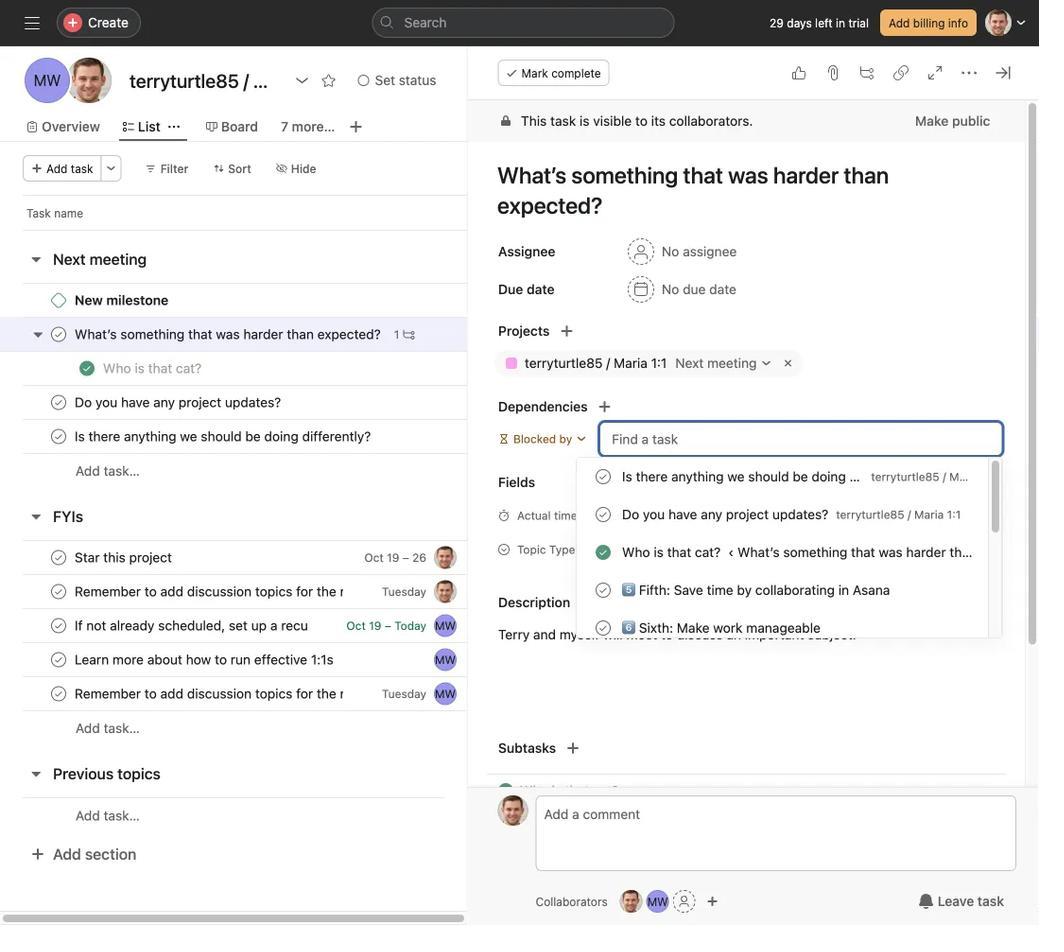 Task type: vqa. For each thing, say whether or not it's contained in the screenshot.
the "work" inside Create new work in Asana Start fresh and set up new projects or tasks.
no



Task type: locate. For each thing, give the bounding box(es) containing it.
0 horizontal spatial 19
[[369, 619, 382, 633]]

0 horizontal spatial task
[[71, 162, 93, 175]]

0 horizontal spatial –
[[385, 619, 392, 633]]

2 add task… row from the top
[[0, 711, 538, 746]]

19 for – today
[[369, 619, 382, 633]]

remember to add discussion topics for the next meeting cell down 'learn more about how to run effective 1:1s' text field
[[0, 677, 469, 712]]

mw button inside the if not already scheduled, set up a recurring 1:1 meeting in your calendar cell
[[434, 615, 457, 637]]

mw inside the if not already scheduled, set up a recurring 1:1 meeting in your calendar cell
[[435, 619, 456, 633]]

task…
[[104, 463, 140, 479], [104, 720, 140, 736], [104, 808, 140, 824]]

task
[[26, 206, 51, 220]]

2 no from the top
[[662, 281, 679, 297]]

completed image for completed option inside star this project cell
[[47, 546, 70, 569]]

tt inside remember to add discussion topics for the next meeting cell
[[438, 585, 453, 598]]

add task… button for fyis
[[76, 718, 140, 739]]

oct left 26
[[365, 551, 384, 564]]

collapse task list for this section image for previous topics
[[28, 766, 44, 782]]

search
[[404, 15, 447, 30]]

collapse task list for this section image left fyis
[[28, 509, 44, 524]]

2 add task… from the top
[[76, 720, 140, 736]]

– left 26
[[403, 551, 409, 564]]

start
[[760, 508, 787, 521]]

completed image for completed option in the learn more about how to run effective 1:1s 'cell'
[[47, 649, 70, 671]]

3 add task… row from the top
[[0, 798, 538, 834]]

0 vertical spatial next meeting
[[53, 250, 147, 268]]

add task… button inside header fyis tree grid
[[76, 718, 140, 739]]

add task… for next meeting
[[76, 463, 140, 479]]

header next meeting tree grid
[[0, 283, 538, 488]]

19 left 26
[[387, 551, 400, 564]]

tt button inside remember to add discussion topics for the next meeting cell
[[434, 580, 457, 603]]

add to starred image
[[321, 73, 336, 88]]

visible
[[593, 113, 632, 129]]

1 vertical spatial collapse task list for this section image
[[28, 766, 44, 782]]

19 inside the if not already scheduled, set up a recurring 1:1 meeting in your calendar cell
[[369, 619, 382, 633]]

19 left today
[[369, 619, 382, 633]]

description
[[498, 595, 570, 610]]

oct left today
[[347, 619, 366, 633]]

Do you have any project updates? text field
[[71, 393, 287, 412]]

2 remember to add discussion topics for the next meeting cell from the top
[[0, 677, 469, 712]]

add section
[[53, 845, 137, 863]]

timer
[[790, 508, 819, 521]]

projects button
[[468, 318, 550, 344]]

is there anything we should be doing differently? cell
[[0, 419, 469, 454]]

main content
[[468, 100, 1026, 925]]

19 inside star this project cell
[[387, 551, 400, 564]]

add inside add section "button"
[[53, 845, 81, 863]]

1 add task… row from the top
[[0, 453, 538, 488]]

0 horizontal spatial next
[[53, 250, 86, 268]]

remember to add discussion topics for the next meeting text field for mw
[[71, 685, 344, 703]]

add left billing
[[889, 16, 911, 29]]

completed image inside do you have any project updates? "cell"
[[47, 391, 70, 414]]

hide
[[291, 162, 317, 175]]

collapse task list for this section image left previous
[[28, 766, 44, 782]]

to right meet
[[661, 627, 673, 642]]

0 vertical spatial add task…
[[76, 463, 140, 479]]

task inside add task button
[[71, 162, 93, 175]]

1 horizontal spatial 19
[[387, 551, 400, 564]]

collapse task list for this section image
[[28, 509, 44, 524], [28, 766, 44, 782]]

add task… button inside header next meeting tree grid
[[76, 461, 140, 482]]

important
[[745, 627, 804, 642]]

Completed checkbox
[[47, 425, 70, 448], [47, 580, 70, 603], [47, 615, 70, 637], [47, 683, 70, 705]]

1 vertical spatial task…
[[104, 720, 140, 736]]

add task… up the fyis button
[[76, 463, 140, 479]]

1 vertical spatial tuesday
[[382, 687, 427, 701]]

1 vertical spatial no
[[662, 281, 679, 297]]

previous topics button
[[53, 757, 161, 791]]

row
[[23, 229, 468, 231], [0, 283, 538, 318], [0, 351, 538, 386], [0, 385, 538, 420], [0, 419, 538, 454], [0, 540, 538, 575], [0, 574, 538, 609], [0, 608, 538, 643], [0, 677, 538, 712]]

0 vertical spatial –
[[403, 551, 409, 564]]

no due date button
[[619, 272, 745, 307]]

fyis button
[[53, 500, 83, 534]]

add inside header next meeting tree grid
[[76, 463, 100, 479]]

1 vertical spatial remember to add discussion topics for the next meeting cell
[[0, 677, 469, 712]]

1 no from the top
[[662, 244, 679, 259]]

0 vertical spatial tuesday
[[382, 585, 427, 598]]

task right leave
[[978, 894, 1005, 909]]

meeting
[[90, 250, 147, 268], [707, 355, 757, 371]]

oct inside the if not already scheduled, set up a recurring 1:1 meeting in your calendar cell
[[347, 619, 366, 633]]

2 collapse task list for this section image from the top
[[28, 766, 44, 782]]

remember to add discussion topics for the next meeting text field down 'learn more about how to run effective 1:1s' text field
[[71, 685, 344, 703]]

1 remember to add discussion topics for the next meeting text field from the top
[[71, 582, 344, 601]]

3 add task… button from the top
[[76, 806, 140, 826]]

meeting left remove image
[[707, 355, 757, 371]]

completed image inside 'is there anything we should be doing differently?' "cell"
[[47, 425, 70, 448]]

1 vertical spatial –
[[385, 619, 392, 633]]

completed image for 3rd completed checkbox from the bottom of the page
[[47, 580, 70, 603]]

add task… row for next meeting
[[0, 453, 538, 488]]

add up the fyis button
[[76, 463, 100, 479]]

sort button
[[205, 155, 260, 182]]

add left section
[[53, 845, 81, 863]]

close details image
[[996, 65, 1011, 80]]

1 vertical spatial add task…
[[76, 720, 140, 736]]

task inside leave task button
[[978, 894, 1005, 909]]

1 tuesday from the top
[[382, 585, 427, 598]]

mw button inside learn more about how to run effective 1:1s 'cell'
[[434, 649, 457, 671]]

1 horizontal spatial next meeting
[[675, 355, 757, 371]]

0 vertical spatial to
[[635, 113, 648, 129]]

1 horizontal spatial meeting
[[707, 355, 757, 371]]

create button
[[57, 8, 141, 38]]

None text field
[[125, 63, 285, 97]]

– inside the if not already scheduled, set up a recurring 1:1 meeting in your calendar cell
[[385, 619, 392, 633]]

2 task… from the top
[[104, 720, 140, 736]]

header fyis tree grid
[[0, 540, 538, 746]]

– inside star this project cell
[[403, 551, 409, 564]]

add task… up section
[[76, 808, 140, 824]]

task left more actions icon
[[71, 162, 93, 175]]

2 remember to add discussion topics for the next meeting text field from the top
[[71, 685, 344, 703]]

2 tuesday from the top
[[382, 687, 427, 701]]

to left its
[[635, 113, 648, 129]]

oct
[[365, 551, 384, 564], [347, 619, 366, 633]]

add task… up previous topics
[[76, 720, 140, 736]]

subtasks button
[[468, 735, 556, 762]]

next right 1:1 on the right top
[[675, 355, 704, 371]]

add up previous
[[76, 720, 100, 736]]

meeting inside popup button
[[707, 355, 757, 371]]

0 vertical spatial 19
[[387, 551, 400, 564]]

list link
[[123, 116, 161, 137]]

completed image inside learn more about how to run effective 1:1s 'cell'
[[47, 649, 70, 671]]

1 completed checkbox from the top
[[47, 425, 70, 448]]

tab actions image
[[168, 121, 180, 132]]

filter
[[160, 162, 189, 175]]

completed checkbox inside learn more about how to run effective 1:1s 'cell'
[[47, 649, 70, 671]]

1 collapse task list for this section image from the top
[[28, 509, 44, 524]]

0 vertical spatial next
[[53, 250, 86, 268]]

Completed checkbox
[[47, 323, 70, 346], [76, 357, 98, 380], [47, 391, 70, 414], [47, 546, 70, 569], [47, 649, 70, 671], [494, 780, 517, 802]]

0 vertical spatial no
[[662, 244, 679, 259]]

completed image inside star this project cell
[[47, 546, 70, 569]]

1 vertical spatial next meeting
[[675, 355, 757, 371]]

main content containing this task is visible to its collaborators.
[[468, 100, 1026, 925]]

completed image inside the if not already scheduled, set up a recurring 1:1 meeting in your calendar cell
[[47, 615, 70, 637]]

fields
[[498, 474, 535, 490]]

task left is
[[550, 113, 576, 129]]

no for no assignee
[[662, 244, 679, 259]]

task
[[550, 113, 576, 129], [71, 162, 93, 175], [978, 894, 1005, 909]]

no inside dropdown button
[[662, 281, 679, 297]]

topics
[[118, 765, 161, 783]]

0 vertical spatial collapse task list for this section image
[[28, 509, 44, 524]]

next meeting
[[53, 250, 147, 268], [675, 355, 757, 371]]

0 vertical spatial remember to add discussion topics for the next meeting cell
[[0, 574, 469, 609]]

2 vertical spatial task
[[978, 894, 1005, 909]]

0 likes. click to like this task image
[[792, 65, 807, 80]]

1 horizontal spatial task
[[550, 113, 576, 129]]

subtasks
[[498, 740, 556, 756]]

task for this
[[550, 113, 576, 129]]

add task… inside header next meeting tree grid
[[76, 463, 140, 479]]

more…
[[292, 119, 335, 134]]

2 horizontal spatial task
[[978, 894, 1005, 909]]

add tab image
[[349, 119, 364, 134]]

add task… button up section
[[76, 806, 140, 826]]

1 add task… from the top
[[76, 463, 140, 479]]

tuesday down today
[[382, 687, 427, 701]]

26
[[413, 551, 427, 564]]

task… up section
[[104, 808, 140, 824]]

task… for fyis
[[104, 720, 140, 736]]

1 horizontal spatial –
[[403, 551, 409, 564]]

0 horizontal spatial meeting
[[90, 250, 147, 268]]

1 row
[[0, 317, 538, 352]]

new milestone cell
[[0, 283, 469, 318]]

fields button
[[468, 469, 535, 496]]

actual
[[517, 509, 551, 522]]

leave
[[938, 894, 975, 909]]

tt inside star this project cell
[[438, 551, 453, 564]]

add task… inside header fyis tree grid
[[76, 720, 140, 736]]

1 vertical spatial oct
[[347, 619, 366, 633]]

2 completed checkbox from the top
[[47, 580, 70, 603]]

2 vertical spatial add task… row
[[0, 798, 538, 834]]

2 vertical spatial task…
[[104, 808, 140, 824]]

1 vertical spatial meeting
[[707, 355, 757, 371]]

oct 19 – 26
[[365, 551, 427, 564]]

1 add task… button from the top
[[76, 461, 140, 482]]

name
[[54, 206, 83, 220]]

add dependencies image
[[597, 399, 612, 414]]

copy task link image
[[894, 65, 909, 80]]

myself
[[560, 627, 600, 642]]

task… up previous topics
[[104, 720, 140, 736]]

0 vertical spatial task
[[550, 113, 576, 129]]

task… inside header fyis tree grid
[[104, 720, 140, 736]]

1 vertical spatial task
[[71, 162, 93, 175]]

completed image inside remember to add discussion topics for the next meeting cell
[[47, 580, 70, 603]]

completed checkbox inside what's something that was harder than expected? dialog
[[494, 780, 517, 802]]

board link
[[206, 116, 258, 137]]

2 add task… button from the top
[[76, 718, 140, 739]]

completed image for completed option in what's something that was harder than expected? dialog
[[494, 780, 517, 802]]

in
[[836, 16, 846, 29]]

do you have any project updates? cell
[[0, 385, 469, 420]]

due
[[683, 281, 706, 297]]

2 vertical spatial add task… button
[[76, 806, 140, 826]]

oct inside star this project cell
[[365, 551, 384, 564]]

0 horizontal spatial next meeting
[[53, 250, 147, 268]]

0 vertical spatial oct
[[365, 551, 384, 564]]

2 vertical spatial add task…
[[76, 808, 140, 824]]

Star this project text field
[[71, 548, 178, 567]]

start timer button
[[730, 501, 826, 528]]

remember to add discussion topics for the next meeting cell
[[0, 574, 469, 609], [0, 677, 469, 712]]

0 vertical spatial add task… button
[[76, 461, 140, 482]]

Remember to add discussion topics for the next meeting text field
[[71, 582, 344, 601], [71, 685, 344, 703]]

task for leave
[[978, 894, 1005, 909]]

projects
[[498, 323, 550, 339]]

next right collapse task list for this section image
[[53, 250, 86, 268]]

completed image inside remember to add discussion topics for the next meeting cell
[[47, 683, 70, 705]]

1 vertical spatial remember to add discussion topics for the next meeting text field
[[71, 685, 344, 703]]

completed milestone image
[[51, 293, 66, 308]]

oct for oct 19 – today
[[347, 619, 366, 633]]

start timer
[[760, 508, 819, 521]]

0 vertical spatial add task… row
[[0, 453, 538, 488]]

mw
[[34, 71, 61, 89], [435, 619, 456, 633], [435, 653, 456, 667], [435, 687, 456, 701], [648, 895, 669, 908]]

no for no due date
[[662, 281, 679, 297]]

attachments: add a file to this task, what's something that was harder than expected? image
[[826, 65, 841, 80]]

completed image inside "who is that cat?" cell
[[76, 357, 98, 380]]

0 vertical spatial remember to add discussion topics for the next meeting text field
[[71, 582, 344, 601]]

remember to add discussion topics for the next meeting cell up if not already scheduled, set up a recurring 1:1 meeting in your calendar text field on the left of page
[[0, 574, 469, 609]]

today
[[395, 619, 427, 633]]

next meeting inside popup button
[[675, 355, 757, 371]]

1 vertical spatial to
[[661, 627, 673, 642]]

add task… button
[[76, 461, 140, 482], [76, 718, 140, 739], [76, 806, 140, 826]]

learn more about how to run effective 1:1s cell
[[0, 642, 469, 677]]

collapse task list for this section image
[[28, 252, 44, 267]]

no left assignee
[[662, 244, 679, 259]]

completed image
[[47, 323, 70, 346], [47, 425, 70, 448], [47, 580, 70, 603], [47, 615, 70, 637], [494, 780, 517, 802]]

1 vertical spatial 19
[[369, 619, 382, 633]]

tuesday up today
[[382, 585, 427, 598]]

next meeting button
[[671, 353, 777, 374]]

add task button
[[23, 155, 102, 182]]

completed image
[[76, 357, 98, 380], [47, 391, 70, 414], [47, 546, 70, 569], [47, 649, 70, 671], [47, 683, 70, 705]]

1 task… from the top
[[104, 463, 140, 479]]

blocked
[[513, 432, 556, 446]]

3 completed checkbox from the top
[[47, 615, 70, 637]]

1 vertical spatial add task… button
[[76, 718, 140, 739]]

next meeting up 'new milestone' text field
[[53, 250, 147, 268]]

add up add section "button" on the left
[[76, 808, 100, 824]]

add down overview link
[[46, 162, 68, 175]]

1
[[394, 328, 400, 341]]

1 vertical spatial add task… row
[[0, 711, 538, 746]]

completed image for completed option within the "who is that cat?" cell
[[76, 357, 98, 380]]

0 vertical spatial task…
[[104, 463, 140, 479]]

create
[[88, 15, 129, 30]]

1 horizontal spatial next
[[675, 355, 704, 371]]

maria
[[614, 355, 648, 371]]

fyis
[[53, 508, 83, 526]]

no left due
[[662, 281, 679, 297]]

task… inside header next meeting tree grid
[[104, 463, 140, 479]]

remember to add discussion topics for the next meeting text field up if not already scheduled, set up a recurring 1:1 meeting in your calendar text field on the left of page
[[71, 582, 344, 601]]

no inside dropdown button
[[662, 244, 679, 259]]

next meeting right 1:1 on the right top
[[675, 355, 757, 371]]

–
[[403, 551, 409, 564], [385, 619, 392, 633]]

trial
[[849, 16, 869, 29]]

add task… row
[[0, 453, 538, 488], [0, 711, 538, 746], [0, 798, 538, 834]]

0 horizontal spatial to
[[635, 113, 648, 129]]

next
[[53, 250, 86, 268], [675, 355, 704, 371]]

this task is visible to its collaborators.
[[521, 113, 753, 129]]

assignee
[[498, 244, 555, 259]]

mw inside learn more about how to run effective 1:1s 'cell'
[[435, 653, 456, 667]]

– left today
[[385, 619, 392, 633]]

0 vertical spatial meeting
[[90, 250, 147, 268]]

full screen image
[[928, 65, 943, 80]]

add
[[889, 16, 911, 29], [46, 162, 68, 175], [76, 463, 100, 479], [76, 720, 100, 736], [76, 808, 100, 824], [53, 845, 81, 863]]

7 more…
[[281, 119, 335, 134]]

leave task
[[938, 894, 1005, 909]]

completed image inside what's something that was harder than expected? cell
[[47, 323, 70, 346]]

completed image for completed option within what's something that was harder than expected? cell
[[47, 323, 70, 346]]

Who is that cat? text field
[[99, 359, 207, 378]]

task… up star this project text box
[[104, 463, 140, 479]]

no due date
[[662, 281, 737, 297]]

/
[[606, 355, 610, 371]]

time
[[554, 509, 577, 522]]

add task… button up previous topics
[[76, 718, 140, 739]]

add task… button up the fyis button
[[76, 461, 140, 482]]

completed image for completed checkbox within 'is there anything we should be doing differently?' "cell"
[[47, 425, 70, 448]]

tt
[[80, 71, 98, 89], [438, 551, 453, 564], [438, 585, 453, 598], [506, 804, 521, 817], [625, 895, 639, 908]]

add task…
[[76, 463, 140, 479], [76, 720, 140, 736], [76, 808, 140, 824]]

subject.
[[808, 627, 857, 642]]

leave task button
[[907, 885, 1017, 919]]

board
[[221, 119, 258, 134]]

New milestone text field
[[71, 291, 174, 310]]

19 for – 26
[[387, 551, 400, 564]]

19
[[387, 551, 400, 564], [369, 619, 382, 633]]

add inside add billing info 'button'
[[889, 16, 911, 29]]

What's something that was harder than expected? text field
[[71, 325, 387, 344]]

meeting up 'new milestone' text field
[[90, 250, 147, 268]]

public
[[952, 113, 991, 129]]

1 vertical spatial next
[[675, 355, 704, 371]]



Task type: describe. For each thing, give the bounding box(es) containing it.
meeting inside button
[[90, 250, 147, 268]]

1 remember to add discussion topics for the next meeting cell from the top
[[0, 574, 469, 609]]

completed image for completed option inside the do you have any project updates? "cell"
[[47, 391, 70, 414]]

terry
[[498, 627, 530, 642]]

add inside header fyis tree grid
[[76, 720, 100, 736]]

topic
[[517, 543, 546, 556]]

add section button
[[23, 837, 144, 871]]

remember to add discussion topics for the next meeting text field for tt
[[71, 582, 344, 601]]

task name
[[26, 206, 83, 220]]

its
[[651, 113, 666, 129]]

and
[[533, 627, 556, 642]]

due date
[[498, 281, 555, 297]]

previous
[[53, 765, 114, 783]]

status
[[399, 72, 437, 88]]

task for add
[[71, 162, 93, 175]]

overview
[[42, 119, 100, 134]]

completed image for completed checkbox in the if not already scheduled, set up a recurring 1:1 meeting in your calendar cell
[[47, 615, 70, 637]]

an
[[727, 627, 741, 642]]

4 completed checkbox from the top
[[47, 683, 70, 705]]

completed checkbox inside do you have any project updates? "cell"
[[47, 391, 70, 414]]

star this project cell
[[0, 540, 469, 575]]

assignee
[[683, 244, 737, 259]]

make
[[915, 113, 949, 129]]

left
[[816, 16, 833, 29]]

add task… button for next meeting
[[76, 461, 140, 482]]

terryturtle85 / maria 1:1
[[525, 355, 667, 371]]

7 more… button
[[281, 116, 335, 137]]

type
[[549, 543, 575, 556]]

oct 19 – today
[[347, 619, 427, 633]]

task name row
[[0, 195, 538, 230]]

more actions for this task image
[[962, 65, 977, 80]]

tt button inside star this project cell
[[434, 546, 457, 569]]

overview link
[[26, 116, 100, 137]]

more actions image
[[106, 163, 117, 174]]

completed checkbox inside star this project cell
[[47, 546, 70, 569]]

terryturtle85
[[525, 355, 603, 371]]

sort
[[228, 162, 252, 175]]

section
[[85, 845, 137, 863]]

add billing info button
[[881, 9, 977, 36]]

no assignee button
[[619, 235, 745, 269]]

0 comments. click to go to subtask details and comments image
[[987, 783, 1002, 799]]

mw inside what's something that was harder than expected? dialog
[[648, 895, 669, 908]]

completed image for 1st completed checkbox from the bottom
[[47, 683, 70, 705]]

29
[[770, 16, 784, 29]]

set
[[375, 72, 396, 88]]

mark complete
[[522, 66, 601, 79]]

no assignee
[[662, 244, 737, 259]]

7
[[281, 119, 289, 134]]

list
[[138, 119, 161, 134]]

completed checkbox inside the if not already scheduled, set up a recurring 1:1 meeting in your calendar cell
[[47, 615, 70, 637]]

add task… for fyis
[[76, 720, 140, 736]]

mark complete button
[[498, 60, 610, 86]]

what's something that was harder than expected? dialog
[[468, 46, 1040, 925]]

next meeting button
[[53, 242, 147, 276]]

Find a task text field
[[600, 422, 1003, 456]]

If not already scheduled, set up a recurring 1:1 meeting in your calendar text field
[[71, 616, 309, 635]]

dependencies
[[498, 399, 588, 414]]

1 horizontal spatial to
[[661, 627, 673, 642]]

show options image
[[295, 73, 310, 88]]

filter button
[[137, 155, 197, 182]]

billing
[[914, 16, 946, 29]]

info
[[949, 16, 969, 29]]

add billing info
[[889, 16, 969, 29]]

move tasks between sections image
[[438, 329, 449, 340]]

topic type
[[517, 543, 575, 556]]

by
[[559, 432, 572, 446]]

Learn more about how to run effective 1:1s text field
[[71, 650, 339, 669]]

Task Name text field
[[485, 153, 1003, 227]]

days
[[788, 16, 812, 29]]

expand sidebar image
[[25, 15, 40, 30]]

add subtask image
[[860, 65, 875, 80]]

completed checkbox inside "who is that cat?" cell
[[76, 357, 98, 380]]

oct for oct 19 – 26
[[365, 551, 384, 564]]

completed checkbox inside 'is there anything we should be doing differently?' "cell"
[[47, 425, 70, 448]]

search button
[[372, 8, 675, 38]]

set status button
[[350, 67, 445, 94]]

1:1
[[651, 355, 667, 371]]

add subtasks image
[[565, 741, 581, 756]]

next inside button
[[53, 250, 86, 268]]

actual time
[[517, 509, 577, 522]]

who is that cat? cell
[[0, 351, 469, 386]]

– for 26
[[403, 551, 409, 564]]

– for today
[[385, 619, 392, 633]]

if not already scheduled, set up a recurring 1:1 meeting in your calendar cell
[[0, 608, 469, 643]]

next inside popup button
[[675, 355, 704, 371]]

1 button
[[390, 325, 418, 344]]

add inside add task button
[[46, 162, 68, 175]]

complete
[[552, 66, 601, 79]]

remove image
[[781, 356, 796, 371]]

add or remove collaborators image
[[707, 896, 719, 907]]

add task
[[46, 162, 93, 175]]

Completed milestone checkbox
[[51, 293, 66, 308]]

3 add task… from the top
[[76, 808, 140, 824]]

3 task… from the top
[[104, 808, 140, 824]]

will
[[603, 627, 623, 642]]

terry and myself will meet to discuss an important subject.
[[498, 627, 857, 642]]

add to projects image
[[559, 324, 574, 339]]

make public button
[[903, 104, 1003, 138]]

collaborators.
[[669, 113, 753, 129]]

add task… row for fyis
[[0, 711, 538, 746]]

discuss
[[677, 627, 723, 642]]

meet
[[626, 627, 657, 642]]

completed checkbox inside what's something that was harder than expected? cell
[[47, 323, 70, 346]]

main content inside what's something that was harder than expected? dialog
[[468, 100, 1026, 925]]

29 days left in trial
[[770, 16, 869, 29]]

set status
[[375, 72, 437, 88]]

tuesday for mw
[[382, 687, 427, 701]]

task… for next meeting
[[104, 463, 140, 479]]

is
[[580, 113, 590, 129]]

collapse subtask list for the task what's something that was harder than expected? image
[[30, 327, 45, 342]]

collapse task list for this section image for fyis
[[28, 509, 44, 524]]

mark
[[522, 66, 549, 79]]

this
[[521, 113, 547, 129]]

blocked by button
[[490, 426, 596, 452]]

make public
[[915, 113, 991, 129]]

mw row
[[0, 642, 538, 677]]

Is there anything we should be doing differently? text field
[[71, 427, 377, 446]]

what's something that was harder than expected? cell
[[0, 317, 469, 352]]

tuesday for tt
[[382, 585, 427, 598]]

search list box
[[372, 8, 675, 38]]

collaborators
[[536, 895, 608, 908]]



